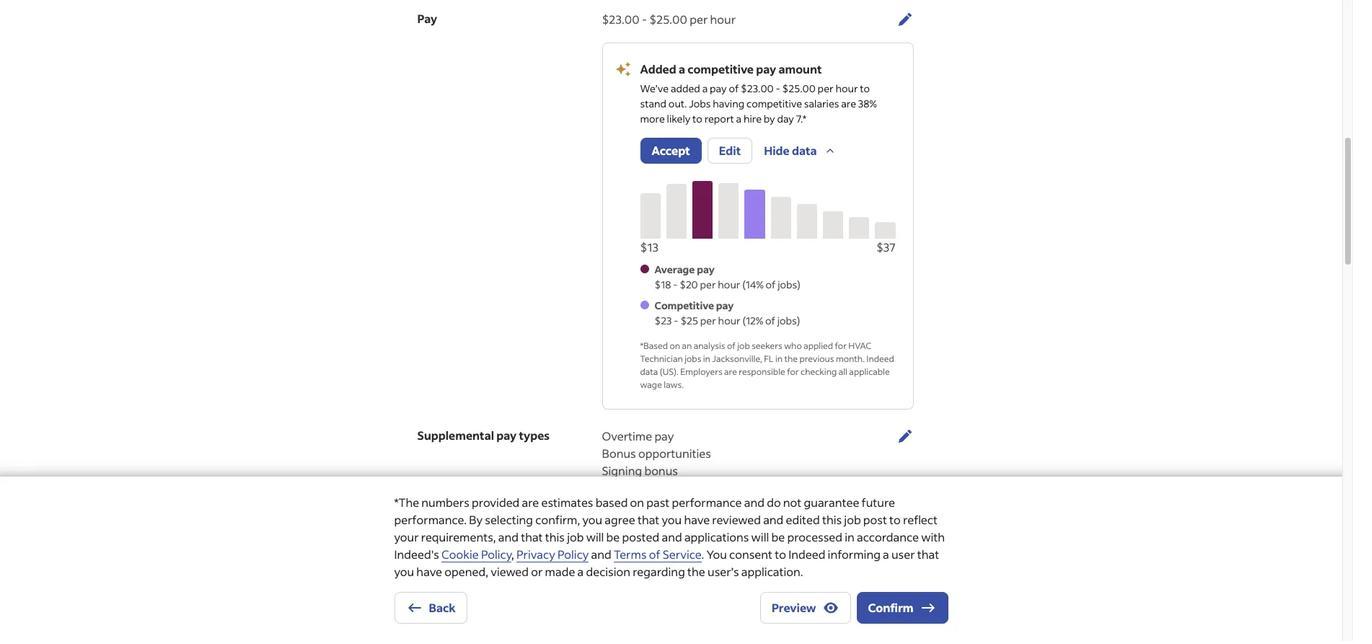 Task type: describe. For each thing, give the bounding box(es) containing it.
are inside added a competitive pay amount we've added a pay of $23.00 - $25.00 per hour to stand out. jobs having competitive salaries are 38% more likely to report a hire by day 7.*
[[841, 97, 856, 110]]

- inside added a competitive pay amount we've added a pay of $23.00 - $25.00 per hour to stand out. jobs having competitive salaries are 38% more likely to report a hire by day 7.*
[[776, 82, 780, 95]]

on inside we added a list of supplemental pay types commonly used across similar hvac service technician jobs in jacksonville, fl on indeed.
[[699, 581, 712, 595]]

responsible
[[739, 366, 785, 377]]

1 horizontal spatial for
[[835, 340, 847, 351]]

in inside we added a list of supplemental pay types commonly used across similar hvac service technician jobs in jacksonville, fl on indeed.
[[854, 566, 862, 580]]

having
[[713, 97, 745, 110]]

laws.
[[664, 379, 684, 390]]

*the
[[394, 495, 419, 510]]

$37
[[876, 239, 896, 255]]

with
[[921, 529, 945, 545]]

2 be from the left
[[771, 529, 785, 545]]

edit
[[719, 143, 741, 158]]

similar
[[683, 566, 713, 580]]

,
[[511, 547, 514, 562]]

stand
[[640, 97, 667, 110]]

have inside *the numbers provided are estimates based on past performance and do not guarantee future performance. by selecting confirm, you agree that you have reviewed and edited this job post to reflect your requirements, and that this job will be posted and applications will be processed in accordance with indeed's
[[684, 512, 710, 527]]

more
[[640, 112, 665, 126]]

- inside edit pay element
[[642, 12, 647, 27]]

1 vertical spatial bonus
[[656, 498, 689, 513]]

bonus
[[602, 446, 636, 461]]

supplemental pay types
[[417, 428, 550, 443]]

hour inside average pay $18 - $20 per hour (14% of jobs)
[[718, 278, 740, 291]]

estimates
[[541, 495, 593, 510]]

1 vertical spatial competitive
[[747, 97, 802, 110]]

edit pay image
[[896, 11, 914, 28]]

wage
[[640, 379, 662, 390]]

posted
[[622, 529, 660, 545]]

edited
[[786, 512, 820, 527]]

1 horizontal spatial you
[[582, 512, 602, 527]]

not
[[783, 495, 802, 510]]

1 vertical spatial that
[[521, 529, 543, 545]]

accordance
[[857, 529, 919, 545]]

on inside *the numbers provided are estimates based on past performance and do not guarantee future performance. by selecting confirm, you agree that you have reviewed and edited this job post to reflect your requirements, and that this job will be posted and applications will be processed in accordance with indeed's
[[630, 495, 644, 510]]

reflect
[[903, 512, 938, 527]]

we added a list of supplemental pay types commonly used across similar hvac service technician jobs in jacksonville, fl on indeed.
[[626, 551, 873, 595]]

$20
[[680, 278, 698, 291]]

average pay $18 - $20 per hour (14% of jobs)
[[655, 263, 801, 291]]

7.*
[[796, 112, 806, 126]]

per inside edit pay element
[[690, 12, 708, 27]]

used
[[626, 566, 648, 580]]

pay up the having
[[710, 82, 727, 95]]

confirm button
[[857, 592, 948, 624]]

edit pay element
[[590, 4, 925, 37]]

report
[[704, 112, 734, 126]]

pay inside competitive pay $23 - $25 per hour (12% of jobs)
[[716, 299, 734, 312]]

pay inside we added a list of supplemental pay types commonly used across similar hvac service technician jobs in jacksonville, fl on indeed.
[[776, 551, 793, 565]]

accept
[[652, 143, 690, 158]]

applied
[[804, 340, 833, 351]]

*based on an analysis of job seekers who applied for hvac technician jobs in jacksonville, fl in the previous month. indeed data (us). employers are responsible for checking all applicable wage laws.
[[640, 340, 894, 390]]

have inside . you consent to indeed informing a user that you have opened, viewed or made a decision regarding the user's application.
[[416, 564, 442, 579]]

consent
[[729, 547, 773, 562]]

1 policy from the left
[[481, 547, 511, 562]]

hide data button
[[764, 138, 837, 164]]

a inside we added a list of supplemental pay types commonly used across similar hvac service technician jobs in jacksonville, fl on indeed.
[[675, 551, 680, 565]]

do
[[767, 495, 781, 510]]

of inside we added a list of supplemental pay types commonly used across similar hvac service technician jobs in jacksonville, fl on indeed.
[[698, 551, 708, 565]]

a left user
[[883, 547, 889, 562]]

selecting
[[485, 512, 533, 527]]

month.
[[836, 353, 865, 364]]

jobs inside we added a list of supplemental pay types commonly used across similar hvac service technician jobs in jacksonville, fl on indeed.
[[832, 566, 852, 580]]

post
[[863, 512, 887, 527]]

pay inside average pay $18 - $20 per hour (14% of jobs)
[[697, 263, 715, 276]]

pay up provided
[[496, 428, 517, 443]]

$23
[[655, 314, 672, 327]]

and left do
[[744, 495, 765, 510]]

commission
[[602, 480, 668, 496]]

1 vertical spatial for
[[787, 366, 799, 377]]

seekers
[[752, 340, 782, 351]]

added a competitive pay amount we've added a pay of $23.00 - $25.00 per hour to stand out. jobs having competitive salaries are 38% more likely to report a hire by day 7.*
[[640, 61, 877, 126]]

. you consent to indeed informing a user that you have opened, viewed or made a decision regarding the user's application.
[[394, 547, 939, 579]]

you
[[707, 547, 727, 562]]

applicable
[[849, 366, 890, 377]]

per inside competitive pay $23 - $25 per hour (12% of jobs)
[[700, 314, 716, 327]]

38%
[[858, 97, 877, 110]]

and up terms of service link
[[662, 529, 682, 545]]

indeed inside . you consent to indeed informing a user that you have opened, viewed or made a decision regarding the user's application.
[[789, 547, 826, 562]]

or
[[531, 564, 543, 579]]

reviewed
[[712, 512, 761, 527]]

fl inside we added a list of supplemental pay types commonly used across similar hvac service technician jobs in jacksonville, fl on indeed.
[[686, 581, 697, 595]]

- inside average pay $18 - $20 per hour (14% of jobs)
[[673, 278, 678, 291]]

you inside . you consent to indeed informing a user that you have opened, viewed or made a decision regarding the user's application.
[[394, 564, 414, 579]]

average
[[655, 263, 695, 276]]

competitive pay $23 - $25 per hour (12% of jobs)
[[655, 299, 800, 327]]

and down selecting
[[498, 529, 519, 545]]

2 vertical spatial job
[[567, 529, 584, 545]]

- inside competitive pay $23 - $25 per hour (12% of jobs)
[[674, 314, 678, 327]]

previous
[[800, 353, 834, 364]]

back
[[429, 600, 456, 615]]

(14%
[[742, 278, 764, 291]]

application.
[[741, 564, 803, 579]]

hour inside competitive pay $23 - $25 per hour (12% of jobs)
[[718, 314, 741, 327]]

are inside *based on an analysis of job seekers who applied for hvac technician jobs in jacksonville, fl in the previous month. indeed data (us). employers are responsible for checking all applicable wage laws.
[[724, 366, 737, 377]]

cookie
[[441, 547, 479, 562]]

$25.00 inside edit pay element
[[649, 12, 687, 27]]

of up regarding
[[649, 547, 660, 562]]

salaries
[[804, 97, 839, 110]]

edit supplemental pay types image
[[896, 428, 914, 445]]

cookie policy , privacy policy and terms of service
[[441, 547, 702, 562]]

in inside *the numbers provided are estimates based on past performance and do not guarantee future performance. by selecting confirm, you agree that you have reviewed and edited this job post to reflect your requirements, and that this job will be posted and applications will be processed in accordance with indeed's
[[845, 529, 855, 545]]

day
[[777, 112, 794, 126]]

cookie policy link
[[441, 547, 511, 563]]

confirm,
[[535, 512, 580, 527]]

checking
[[801, 366, 837, 377]]

$13
[[640, 239, 659, 255]]

added inside added a competitive pay amount we've added a pay of $23.00 - $25.00 per hour to stand out. jobs having competitive salaries are 38% more likely to report a hire by day 7.*
[[671, 82, 700, 95]]

$18
[[655, 278, 671, 291]]

0 vertical spatial that
[[638, 512, 660, 527]]

indeed's
[[394, 547, 439, 562]]

a up jobs at right
[[702, 82, 708, 95]]

opened,
[[445, 564, 488, 579]]

opportunities
[[638, 446, 711, 461]]

that inside . you consent to indeed informing a user that you have opened, viewed or made a decision regarding the user's application.
[[917, 547, 939, 562]]

the inside *based on an analysis of job seekers who applied for hvac technician jobs in jacksonville, fl in the previous month. indeed data (us). employers are responsible for checking all applicable wage laws.
[[784, 353, 798, 364]]

0 horizontal spatial types
[[519, 428, 550, 443]]

added
[[640, 61, 676, 76]]

amount
[[779, 61, 822, 76]]

a down cookie policy , privacy policy and terms of service at the bottom of the page
[[577, 564, 584, 579]]

user
[[892, 547, 915, 562]]

*the numbers provided are estimates based on past performance and do not guarantee future performance. by selecting confirm, you agree that you have reviewed and edited this job post to reflect your requirements, and that this job will be posted and applications will be processed in accordance with indeed's
[[394, 495, 945, 562]]

an
[[682, 340, 692, 351]]

who
[[784, 340, 802, 351]]

0 vertical spatial bonus
[[644, 463, 678, 478]]



Task type: vqa. For each thing, say whether or not it's contained in the screenshot.
New to the bottom
no



Task type: locate. For each thing, give the bounding box(es) containing it.
indeed down the processed
[[789, 547, 826, 562]]

jobs) up who
[[777, 314, 800, 327]]

technician inside *based on an analysis of job seekers who applied for hvac technician jobs in jacksonville, fl in the previous month. indeed data (us). employers are responsible for checking all applicable wage laws.
[[640, 353, 683, 364]]

added up out.
[[671, 82, 700, 95]]

$23.00 inside added a competitive pay amount we've added a pay of $23.00 - $25.00 per hour to stand out. jobs having competitive salaries are 38% more likely to report a hire by day 7.*
[[741, 82, 774, 95]]

employers
[[680, 366, 723, 377]]

a left the list
[[675, 551, 680, 565]]

by
[[764, 112, 775, 126]]

0 horizontal spatial the
[[687, 564, 705, 579]]

edit button
[[707, 138, 753, 164]]

we
[[626, 551, 641, 565]]

0 vertical spatial added
[[671, 82, 700, 95]]

$25.00 up added
[[649, 12, 687, 27]]

by
[[469, 512, 483, 527]]

0 horizontal spatial technician
[[640, 353, 683, 364]]

to down jobs at right
[[693, 112, 702, 126]]

edit supplemental pay types element
[[590, 421, 925, 521]]

$23.00 inside edit pay element
[[602, 12, 640, 27]]

service up similar
[[663, 547, 702, 562]]

1 be from the left
[[606, 529, 620, 545]]

0 horizontal spatial job
[[567, 529, 584, 545]]

pay right the past
[[670, 480, 690, 496]]

indeed.
[[714, 581, 749, 595]]

fl down seekers
[[764, 353, 774, 364]]

0 horizontal spatial jobs
[[685, 353, 701, 364]]

to
[[860, 82, 870, 95], [693, 112, 702, 126], [889, 512, 901, 527], [775, 547, 786, 562]]

1 horizontal spatial jacksonville,
[[712, 353, 762, 364]]

overtime
[[602, 428, 652, 444]]

(us).
[[660, 366, 679, 377]]

1 horizontal spatial this
[[822, 512, 842, 527]]

pay
[[417, 11, 437, 26]]

(12%
[[743, 314, 763, 327]]

1 horizontal spatial jobs
[[832, 566, 852, 580]]

0 vertical spatial data
[[792, 143, 817, 158]]

on inside *based on an analysis of job seekers who applied for hvac technician jobs in jacksonville, fl in the previous month. indeed data (us). employers are responsible for checking all applicable wage laws.
[[670, 340, 680, 351]]

terms
[[614, 547, 647, 562]]

indeed up applicable
[[867, 353, 894, 364]]

pay up opportunities
[[655, 428, 674, 444]]

0 vertical spatial the
[[784, 353, 798, 364]]

0 vertical spatial types
[[519, 428, 550, 443]]

analysis
[[694, 340, 725, 351]]

of right analysis
[[727, 340, 736, 351]]

1 vertical spatial data
[[640, 366, 658, 377]]

on left an
[[670, 340, 680, 351]]

to up application.
[[775, 547, 786, 562]]

0 horizontal spatial $25.00
[[649, 12, 687, 27]]

and
[[744, 495, 765, 510], [763, 512, 784, 527], [498, 529, 519, 545], [662, 529, 682, 545], [591, 547, 612, 562]]

guarantee
[[804, 495, 859, 510]]

competitive up by
[[747, 97, 802, 110]]

0 horizontal spatial on
[[630, 495, 644, 510]]

0 vertical spatial hvac
[[849, 340, 871, 351]]

$25.00 down amount
[[782, 82, 816, 95]]

will up consent at the bottom of page
[[751, 529, 769, 545]]

0 vertical spatial on
[[670, 340, 680, 351]]

jobs inside *based on an analysis of job seekers who applied for hvac technician jobs in jacksonville, fl in the previous month. indeed data (us). employers are responsible for checking all applicable wage laws.
[[685, 353, 701, 364]]

2 vertical spatial that
[[917, 547, 939, 562]]

have down performance
[[684, 512, 710, 527]]

the
[[784, 353, 798, 364], [687, 564, 705, 579]]

jacksonville, inside *based on an analysis of job seekers who applied for hvac technician jobs in jacksonville, fl in the previous month. indeed data (us). employers are responsible for checking all applicable wage laws.
[[712, 353, 762, 364]]

a left the hire
[[736, 112, 742, 126]]

0 vertical spatial technician
[[640, 353, 683, 364]]

commonly
[[823, 551, 873, 565]]

jacksonville,
[[712, 353, 762, 364], [626, 581, 684, 595]]

quarterly
[[602, 498, 653, 513]]

on
[[670, 340, 680, 351], [630, 495, 644, 510], [699, 581, 712, 595]]

job left seekers
[[737, 340, 750, 351]]

data up wage
[[640, 366, 658, 377]]

0 horizontal spatial hvac
[[715, 566, 742, 580]]

in down seekers
[[775, 353, 783, 364]]

.
[[702, 547, 704, 562]]

1 vertical spatial fl
[[686, 581, 697, 595]]

likely
[[667, 112, 691, 126]]

1 vertical spatial jobs
[[832, 566, 852, 580]]

hvac up "indeed."
[[715, 566, 742, 580]]

1 vertical spatial technician
[[780, 566, 830, 580]]

*based
[[640, 340, 668, 351]]

1 horizontal spatial be
[[771, 529, 785, 545]]

fl down similar
[[686, 581, 697, 595]]

competitive
[[655, 299, 714, 312]]

hour inside edit pay element
[[710, 12, 736, 27]]

on left the past
[[630, 495, 644, 510]]

2 vertical spatial on
[[699, 581, 712, 595]]

the down .
[[687, 564, 705, 579]]

of right "(14%"
[[766, 278, 776, 291]]

competitive up the having
[[688, 61, 754, 76]]

0 horizontal spatial $23.00
[[602, 12, 640, 27]]

overtime pay bonus opportunities signing bonus commission pay quarterly bonus
[[602, 428, 711, 513]]

privacy policy link
[[516, 547, 589, 563]]

made
[[545, 564, 575, 579]]

of right the list
[[698, 551, 708, 565]]

service down consent at the bottom of page
[[744, 566, 778, 580]]

1 horizontal spatial supplemental
[[710, 551, 774, 565]]

and down do
[[763, 512, 784, 527]]

1 vertical spatial service
[[744, 566, 778, 580]]

0 vertical spatial $23.00
[[602, 12, 640, 27]]

fl
[[764, 353, 774, 364], [686, 581, 697, 595]]

you down the past
[[662, 512, 682, 527]]

jobs) right "(14%"
[[778, 278, 801, 291]]

technician down *based
[[640, 353, 683, 364]]

0 vertical spatial job
[[737, 340, 750, 351]]

signing
[[602, 463, 642, 478]]

1 vertical spatial on
[[630, 495, 644, 510]]

1 horizontal spatial policy
[[558, 547, 589, 562]]

hide data
[[764, 143, 817, 158]]

- right $18
[[673, 278, 678, 291]]

0 vertical spatial indeed
[[867, 353, 894, 364]]

jacksonville, up responsible
[[712, 353, 762, 364]]

data inside *based on an analysis of job seekers who applied for hvac technician jobs in jacksonville, fl in the previous month. indeed data (us). employers are responsible for checking all applicable wage laws.
[[640, 366, 658, 377]]

1 horizontal spatial on
[[670, 340, 680, 351]]

1 horizontal spatial will
[[751, 529, 769, 545]]

1 vertical spatial indeed
[[789, 547, 826, 562]]

- down amount
[[776, 82, 780, 95]]

added inside we added a list of supplemental pay types commonly used across similar hvac service technician jobs in jacksonville, fl on indeed.
[[643, 551, 673, 565]]

the down who
[[784, 353, 798, 364]]

2 horizontal spatial you
[[662, 512, 682, 527]]

jacksonville, inside we added a list of supplemental pay types commonly used across similar hvac service technician jobs in jacksonville, fl on indeed.
[[626, 581, 684, 595]]

your
[[394, 529, 419, 545]]

0 horizontal spatial service
[[663, 547, 702, 562]]

back button
[[394, 592, 467, 624]]

policy up viewed
[[481, 547, 511, 562]]

on down similar
[[699, 581, 712, 595]]

for left the checking
[[787, 366, 799, 377]]

0 vertical spatial this
[[822, 512, 842, 527]]

1 vertical spatial the
[[687, 564, 705, 579]]

$23.00 - $25.00 per hour
[[602, 12, 736, 27]]

0 horizontal spatial will
[[586, 529, 604, 545]]

jobs) inside competitive pay $23 - $25 per hour (12% of jobs)
[[777, 314, 800, 327]]

1 horizontal spatial job
[[737, 340, 750, 351]]

2 horizontal spatial that
[[917, 547, 939, 562]]

1 vertical spatial have
[[416, 564, 442, 579]]

pay up $20 at the right top
[[697, 263, 715, 276]]

are right employers
[[724, 366, 737, 377]]

bonus
[[644, 463, 678, 478], [656, 498, 689, 513]]

0 vertical spatial jacksonville,
[[712, 353, 762, 364]]

0 horizontal spatial supplemental
[[417, 428, 494, 443]]

indeed
[[867, 353, 894, 364], [789, 547, 826, 562]]

you down indeed's
[[394, 564, 414, 579]]

regarding
[[633, 564, 685, 579]]

2 vertical spatial are
[[522, 495, 539, 510]]

and up decision
[[591, 547, 612, 562]]

0 vertical spatial $25.00
[[649, 12, 687, 27]]

all
[[839, 366, 848, 377]]

1 horizontal spatial data
[[792, 143, 817, 158]]

of up the having
[[729, 82, 739, 95]]

0 vertical spatial jobs)
[[778, 278, 801, 291]]

2 policy from the left
[[558, 547, 589, 562]]

of inside competitive pay $23 - $25 per hour (12% of jobs)
[[765, 314, 775, 327]]

are left 38%
[[841, 97, 856, 110]]

0 horizontal spatial have
[[416, 564, 442, 579]]

$25.00 inside added a competitive pay amount we've added a pay of $23.00 - $25.00 per hour to stand out. jobs having competitive salaries are 38% more likely to report a hire by day 7.*
[[782, 82, 816, 95]]

0 vertical spatial service
[[663, 547, 702, 562]]

hvac up month.
[[849, 340, 871, 351]]

jobs
[[685, 353, 701, 364], [832, 566, 852, 580]]

added up across
[[643, 551, 673, 565]]

future
[[862, 495, 895, 510]]

hvac inside *based on an analysis of job seekers who applied for hvac technician jobs in jacksonville, fl in the previous month. indeed data (us). employers are responsible for checking all applicable wage laws.
[[849, 340, 871, 351]]

service inside we added a list of supplemental pay types commonly used across similar hvac service technician jobs in jacksonville, fl on indeed.
[[744, 566, 778, 580]]

1 horizontal spatial have
[[684, 512, 710, 527]]

0 vertical spatial competitive
[[688, 61, 754, 76]]

1 vertical spatial job
[[844, 512, 861, 527]]

performance.
[[394, 512, 467, 527]]

you down the based
[[582, 512, 602, 527]]

0 horizontal spatial data
[[640, 366, 658, 377]]

job left post
[[844, 512, 861, 527]]

1 vertical spatial this
[[545, 529, 565, 545]]

2 horizontal spatial job
[[844, 512, 861, 527]]

jobs) for competitive pay $23 - $25 per hour (12% of jobs)
[[777, 314, 800, 327]]

0 horizontal spatial are
[[522, 495, 539, 510]]

1 horizontal spatial are
[[724, 366, 737, 377]]

applications
[[684, 529, 749, 545]]

1 horizontal spatial types
[[795, 551, 821, 565]]

bonus down commission
[[656, 498, 689, 513]]

decision
[[586, 564, 630, 579]]

of right the (12%
[[765, 314, 775, 327]]

technician up preview button
[[780, 566, 830, 580]]

data right hide
[[792, 143, 817, 158]]

are up selecting
[[522, 495, 539, 510]]

bonus down opportunities
[[644, 463, 678, 478]]

0 vertical spatial jobs
[[685, 353, 701, 364]]

that down with
[[917, 547, 939, 562]]

of inside average pay $18 - $20 per hour (14% of jobs)
[[766, 278, 776, 291]]

this down confirm,
[[545, 529, 565, 545]]

0 horizontal spatial this
[[545, 529, 565, 545]]

0 horizontal spatial you
[[394, 564, 414, 579]]

agree
[[605, 512, 635, 527]]

1 horizontal spatial hvac
[[849, 340, 871, 351]]

0 horizontal spatial indeed
[[789, 547, 826, 562]]

hide
[[764, 143, 790, 158]]

to inside . you consent to indeed informing a user that you have opened, viewed or made a decision regarding the user's application.
[[775, 547, 786, 562]]

jobs)
[[778, 278, 801, 291], [777, 314, 800, 327]]

of inside added a competitive pay amount we've added a pay of $23.00 - $25.00 per hour to stand out. jobs having competitive salaries are 38% more likely to report a hire by day 7.*
[[729, 82, 739, 95]]

hvac inside we added a list of supplemental pay types commonly used across similar hvac service technician jobs in jacksonville, fl on indeed.
[[715, 566, 742, 580]]

the inside . you consent to indeed informing a user that you have opened, viewed or made a decision regarding the user's application.
[[687, 564, 705, 579]]

in up informing
[[845, 529, 855, 545]]

to up accordance
[[889, 512, 901, 527]]

0 vertical spatial supplemental
[[417, 428, 494, 443]]

for up month.
[[835, 340, 847, 351]]

in down "commonly"
[[854, 566, 862, 580]]

supplemental up numbers
[[417, 428, 494, 443]]

data
[[792, 143, 817, 158], [640, 366, 658, 377]]

supplemental up "indeed."
[[710, 551, 774, 565]]

1 horizontal spatial $25.00
[[782, 82, 816, 95]]

jobs down "commonly"
[[832, 566, 852, 580]]

viewed
[[491, 564, 529, 579]]

- up added
[[642, 12, 647, 27]]

0 horizontal spatial for
[[787, 366, 799, 377]]

be down 'agree'
[[606, 529, 620, 545]]

types inside we added a list of supplemental pay types commonly used across similar hvac service technician jobs in jacksonville, fl on indeed.
[[795, 551, 821, 565]]

1 vertical spatial are
[[724, 366, 737, 377]]

performance
[[672, 495, 742, 510]]

data inside 'button'
[[792, 143, 817, 158]]

0 horizontal spatial that
[[521, 529, 543, 545]]

$25
[[681, 314, 698, 327]]

1 will from the left
[[586, 529, 604, 545]]

1 vertical spatial hvac
[[715, 566, 742, 580]]

per
[[690, 12, 708, 27], [818, 82, 834, 95], [700, 278, 716, 291], [700, 314, 716, 327]]

a right added
[[679, 61, 685, 76]]

numbers
[[422, 495, 469, 510]]

1 horizontal spatial that
[[638, 512, 660, 527]]

1 horizontal spatial service
[[744, 566, 778, 580]]

that up privacy
[[521, 529, 543, 545]]

jobs
[[689, 97, 711, 110]]

terms of service link
[[614, 547, 702, 563]]

to inside *the numbers provided are estimates based on past performance and do not guarantee future performance. by selecting confirm, you agree that you have reviewed and edited this job post to reflect your requirements, and that this job will be posted and applications will be processed in accordance with indeed's
[[889, 512, 901, 527]]

0 vertical spatial for
[[835, 340, 847, 351]]

are inside *the numbers provided are estimates based on past performance and do not guarantee future performance. by selecting confirm, you agree that you have reviewed and edited this job post to reflect your requirements, and that this job will be posted and applications will be processed in accordance with indeed's
[[522, 495, 539, 510]]

1 vertical spatial jobs)
[[777, 314, 800, 327]]

per inside added a competitive pay amount we've added a pay of $23.00 - $25.00 per hour to stand out. jobs having competitive salaries are 38% more likely to report a hire by day 7.*
[[818, 82, 834, 95]]

user's
[[708, 564, 739, 579]]

have down indeed's
[[416, 564, 442, 579]]

- right $23
[[674, 314, 678, 327]]

in down analysis
[[703, 353, 710, 364]]

policy up "made"
[[558, 547, 589, 562]]

1 horizontal spatial technician
[[780, 566, 830, 580]]

1 vertical spatial supplemental
[[710, 551, 774, 565]]

pay right consent at the bottom of page
[[776, 551, 793, 565]]

0 horizontal spatial jacksonville,
[[626, 581, 684, 595]]

1 horizontal spatial indeed
[[867, 353, 894, 364]]

provided
[[472, 495, 520, 510]]

-
[[642, 12, 647, 27], [776, 82, 780, 95], [673, 278, 678, 291], [674, 314, 678, 327]]

technician inside we added a list of supplemental pay types commonly used across similar hvac service technician jobs in jacksonville, fl on indeed.
[[780, 566, 830, 580]]

be up consent at the bottom of page
[[771, 529, 785, 545]]

pay down average pay $18 - $20 per hour (14% of jobs)
[[716, 299, 734, 312]]

job inside *based on an analysis of job seekers who applied for hvac technician jobs in jacksonville, fl in the previous month. indeed data (us). employers are responsible for checking all applicable wage laws.
[[737, 340, 750, 351]]

supplemental inside we added a list of supplemental pay types commonly used across similar hvac service technician jobs in jacksonville, fl on indeed.
[[710, 551, 774, 565]]

1 vertical spatial $25.00
[[782, 82, 816, 95]]

will
[[586, 529, 604, 545], [751, 529, 769, 545]]

preview button
[[760, 592, 851, 624]]

$23.00
[[602, 12, 640, 27], [741, 82, 774, 95]]

will up cookie policy , privacy policy and terms of service at the bottom of the page
[[586, 529, 604, 545]]

job up cookie policy , privacy policy and terms of service at the bottom of the page
[[567, 529, 584, 545]]

1 horizontal spatial the
[[784, 353, 798, 364]]

that up posted
[[638, 512, 660, 527]]

1 vertical spatial jacksonville,
[[626, 581, 684, 595]]

0 horizontal spatial policy
[[481, 547, 511, 562]]

past
[[647, 495, 670, 510]]

hour
[[710, 12, 736, 27], [836, 82, 858, 95], [718, 278, 740, 291], [718, 314, 741, 327]]

jobs) for average pay $18 - $20 per hour (14% of jobs)
[[778, 278, 801, 291]]

informing
[[828, 547, 881, 562]]

across
[[650, 566, 681, 580]]

to up 38%
[[860, 82, 870, 95]]

accept button
[[640, 138, 702, 164]]

fl inside *based on an analysis of job seekers who applied for hvac technician jobs in jacksonville, fl in the previous month. indeed data (us). employers are responsible for checking all applicable wage laws.
[[764, 353, 774, 364]]

pay left amount
[[756, 61, 776, 76]]

of inside *based on an analysis of job seekers who applied for hvac technician jobs in jacksonville, fl in the previous month. indeed data (us). employers are responsible for checking all applicable wage laws.
[[727, 340, 736, 351]]

list
[[682, 551, 696, 565]]

indeed inside *based on an analysis of job seekers who applied for hvac technician jobs in jacksonville, fl in the previous month. indeed data (us). employers are responsible for checking all applicable wage laws.
[[867, 353, 894, 364]]

0 vertical spatial are
[[841, 97, 856, 110]]

0 horizontal spatial fl
[[686, 581, 697, 595]]

1 vertical spatial $23.00
[[741, 82, 774, 95]]

this down guarantee
[[822, 512, 842, 527]]

$25.00
[[649, 12, 687, 27], [782, 82, 816, 95]]

hour inside added a competitive pay amount we've added a pay of $23.00 - $25.00 per hour to stand out. jobs having competitive salaries are 38% more likely to report a hire by day 7.*
[[836, 82, 858, 95]]

1 vertical spatial types
[[795, 551, 821, 565]]

2 horizontal spatial are
[[841, 97, 856, 110]]

jacksonville, down regarding
[[626, 581, 684, 595]]

jobs) inside average pay $18 - $20 per hour (14% of jobs)
[[778, 278, 801, 291]]

0 vertical spatial fl
[[764, 353, 774, 364]]

jobs down an
[[685, 353, 701, 364]]

per inside average pay $18 - $20 per hour (14% of jobs)
[[700, 278, 716, 291]]

1 vertical spatial added
[[643, 551, 673, 565]]

1 horizontal spatial fl
[[764, 353, 774, 364]]

hire
[[744, 112, 762, 126]]

2 horizontal spatial on
[[699, 581, 712, 595]]

2 will from the left
[[751, 529, 769, 545]]



